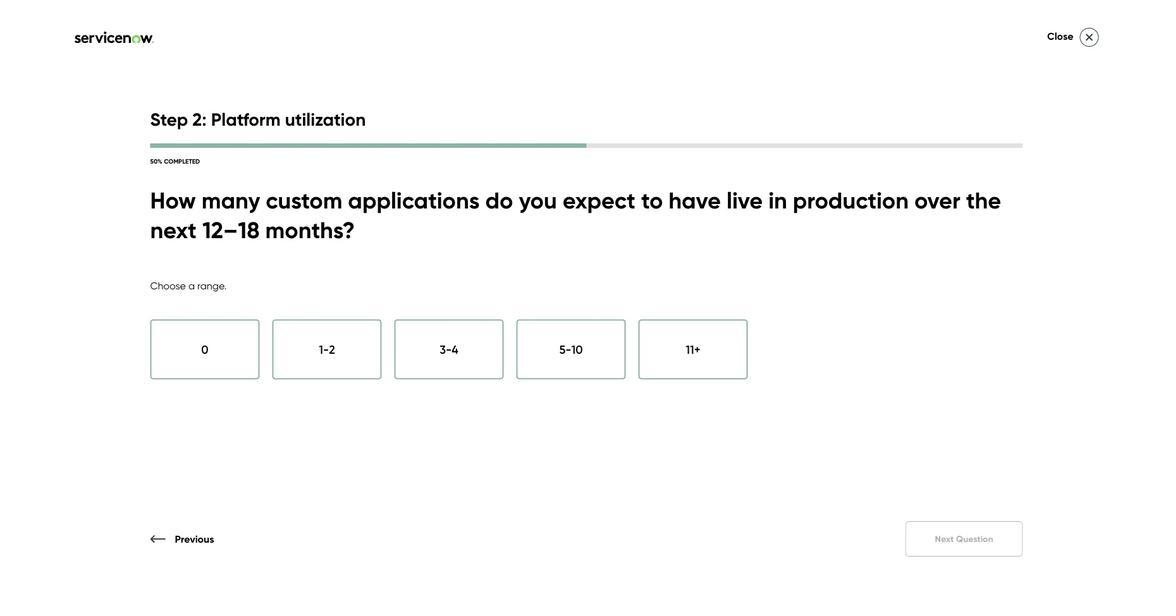 Task type: describe. For each thing, give the bounding box(es) containing it.
the left now
[[768, 336, 785, 350]]

your for team
[[962, 370, 985, 384]]

11+
[[686, 343, 701, 357]]

12–18
[[202, 216, 260, 244]]

teams
[[930, 319, 963, 333]]

platform for utilization
[[211, 108, 281, 130]]

find
[[730, 370, 749, 384]]

the inside how many custom applications do you expect to have live in production over the next 12–18 months?
[[966, 187, 1001, 215]]

to left find
[[716, 370, 727, 384]]

the left 11+
[[665, 336, 682, 350]]

1 vertical spatial servicenow
[[907, 302, 968, 316]]

platform®.
[[814, 336, 870, 350]]

2 vertical spatial servicenow
[[819, 319, 880, 333]]

get
[[544, 387, 562, 401]]

business
[[544, 319, 588, 333]]

in inside how many custom applications do you expect to have live in production over the next 12–18 months?
[[769, 187, 787, 215]]

as
[[971, 302, 984, 316]]

choose
[[150, 280, 186, 292]]

need
[[891, 370, 917, 384]]

the
[[746, 319, 765, 333]]

platform inside servicenow platform team estimator
[[775, 170, 934, 221]]

completed
[[164, 157, 200, 165]]

your servicenow® platform team establishes, maintains, and extends servicenow as a strategic business platform in your organization. the strongest servicenow platform teams have the right number of people with the skills to support the now platform®.
[[544, 302, 1043, 350]]

production
[[793, 187, 909, 215]]

step 2: platform utilization
[[150, 108, 366, 130]]

how
[[773, 370, 794, 384]]

and inside use the platform team estimator to find out how many people you need to build your team and get a shareable estimate report.
[[1018, 370, 1039, 384]]

platform for team
[[586, 370, 630, 384]]

maintains,
[[783, 302, 836, 316]]

organization.
[[675, 319, 743, 333]]

extends
[[863, 302, 905, 316]]

10
[[572, 343, 583, 357]]

report.
[[678, 387, 713, 401]]

strategic
[[997, 302, 1043, 316]]

50%
[[150, 157, 162, 165]]

0
[[201, 343, 209, 357]]

you inside use the platform team estimator to find out how many people you need to build your team and get a shareable estimate report.
[[869, 370, 888, 384]]

5-
[[560, 343, 572, 357]]

success
[[192, 35, 248, 54]]

team inside use the platform team estimator to find out how many people you need to build your team and get a shareable estimate report.
[[988, 370, 1015, 384]]

the inside use the platform team estimator to find out how many people you need to build your team and get a shareable estimate report.
[[566, 370, 584, 384]]

1-2
[[319, 343, 335, 357]]

estimate
[[630, 387, 676, 401]]

with
[[640, 336, 662, 350]]

center
[[252, 35, 300, 54]]

a inside your servicenow® platform team establishes, maintains, and extends servicenow as a strategic business platform in your organization. the strongest servicenow platform teams have the right number of people with the skills to support the now platform®.
[[987, 302, 994, 316]]

servicenow inside servicenow platform team estimator
[[544, 170, 764, 221]]

over
[[915, 187, 961, 215]]

customer success center
[[120, 35, 300, 54]]

estimator inside use the platform team estimator to find out how many people you need to build your team and get a shareable estimate report.
[[665, 370, 713, 384]]

0 horizontal spatial a
[[188, 280, 195, 292]]

live
[[727, 187, 763, 215]]

step
[[150, 108, 188, 130]]

your for organization.
[[650, 319, 672, 333]]

choose a range.
[[150, 280, 227, 292]]

many inside how many custom applications do you expect to have live in production over the next 12–18 months?
[[202, 187, 260, 215]]

2
[[329, 343, 335, 357]]

custom
[[266, 187, 342, 215]]

to inside how many custom applications do you expect to have live in production over the next 12–18 months?
[[641, 187, 663, 215]]

use the platform team estimator to find out how many people you need to build your team and get a shareable estimate report.
[[544, 370, 1039, 401]]



Task type: vqa. For each thing, say whether or not it's contained in the screenshot.
be
no



Task type: locate. For each thing, give the bounding box(es) containing it.
1 horizontal spatial team
[[988, 370, 1015, 384]]

next
[[150, 216, 197, 244]]

1 vertical spatial and
[[1018, 370, 1039, 384]]

you inside how many custom applications do you expect to have live in production over the next 12–18 months?
[[519, 187, 557, 215]]

in up with
[[638, 319, 647, 333]]

2 vertical spatial platform
[[586, 370, 630, 384]]

team up "estimate"
[[633, 370, 662, 384]]

people
[[600, 336, 637, 350], [829, 370, 866, 384]]

skills
[[685, 336, 708, 350]]

estimator down live
[[656, 223, 834, 273]]

1 vertical spatial many
[[797, 370, 826, 384]]

customer success center link
[[25, 35, 304, 54]]

have down as
[[966, 319, 992, 333]]

applications
[[348, 187, 480, 215]]

in
[[769, 187, 787, 215], [638, 319, 647, 333]]

a inside use the platform team estimator to find out how many people you need to build your team and get a shareable estimate report.
[[565, 387, 572, 401]]

you
[[519, 187, 557, 215], [869, 370, 888, 384]]

in inside your servicenow® platform team establishes, maintains, and extends servicenow as a strategic business platform in your organization. the strongest servicenow platform teams have the right number of people with the skills to support the now platform®.
[[638, 319, 647, 333]]

0 vertical spatial and
[[839, 302, 860, 316]]

3-4
[[440, 343, 458, 357]]

0 horizontal spatial platform
[[591, 319, 635, 333]]

your
[[650, 319, 672, 333], [962, 370, 985, 384]]

have inside how many custom applications do you expect to have live in production over the next 12–18 months?
[[669, 187, 721, 215]]

many up 12–18
[[202, 187, 260, 215]]

1 vertical spatial people
[[829, 370, 866, 384]]

estimator
[[656, 223, 834, 273], [665, 370, 713, 384]]

your inside your servicenow® platform team establishes, maintains, and extends servicenow as a strategic business platform in your organization. the strongest servicenow platform teams have the right number of people with the skills to support the now platform®.
[[650, 319, 672, 333]]

0 horizontal spatial team
[[690, 302, 717, 316]]

0 horizontal spatial have
[[669, 187, 721, 215]]

your
[[544, 302, 567, 316]]

the left the right
[[994, 319, 1012, 333]]

platform
[[211, 108, 281, 130], [775, 170, 934, 221], [586, 370, 630, 384]]

to right expect
[[641, 187, 663, 215]]

0 vertical spatial servicenow
[[544, 170, 764, 221]]

do
[[486, 187, 513, 215]]

your inside use the platform team estimator to find out how many people you need to build your team and get a shareable estimate report.
[[962, 370, 985, 384]]

2 horizontal spatial platform
[[883, 319, 927, 333]]

platform inside use the platform team estimator to find out how many people you need to build your team and get a shareable estimate report.
[[586, 370, 630, 384]]

how many custom applications do you expect to have live in production over the next 12–18 months?
[[150, 187, 1001, 244]]

close
[[1048, 30, 1074, 42]]

1 horizontal spatial people
[[829, 370, 866, 384]]

people inside your servicenow® platform team establishes, maintains, and extends servicenow as a strategic business platform in your organization. the strongest servicenow platform teams have the right number of people with the skills to support the now platform®.
[[600, 336, 637, 350]]

estimator up the report.
[[665, 370, 713, 384]]

1 vertical spatial have
[[966, 319, 992, 333]]

support
[[724, 336, 765, 350]]

0 vertical spatial estimator
[[656, 223, 834, 273]]

5-10
[[560, 343, 583, 357]]

platform down extends
[[883, 319, 927, 333]]

you right 'do'
[[519, 187, 557, 215]]

3-
[[440, 343, 452, 357]]

how
[[150, 187, 196, 215]]

1 horizontal spatial a
[[565, 387, 572, 401]]

a left range. at left top
[[188, 280, 195, 292]]

establishes,
[[720, 302, 780, 316]]

months?
[[265, 216, 355, 244]]

utilization
[[285, 108, 366, 130]]

1 horizontal spatial have
[[966, 319, 992, 333]]

now
[[788, 336, 811, 350]]

of
[[587, 336, 597, 350]]

many right how
[[797, 370, 826, 384]]

team inside use the platform team estimator to find out how many people you need to build your team and get a shareable estimate report.
[[633, 370, 662, 384]]

team
[[544, 223, 646, 273], [633, 370, 662, 384]]

range.
[[197, 280, 227, 292]]

estimator inside servicenow platform team estimator
[[656, 223, 834, 273]]

1 horizontal spatial you
[[869, 370, 888, 384]]

and left extends
[[839, 302, 860, 316]]

1 vertical spatial in
[[638, 319, 647, 333]]

1 vertical spatial platform
[[775, 170, 934, 221]]

1 horizontal spatial your
[[962, 370, 985, 384]]

2 horizontal spatial servicenow
[[907, 302, 968, 316]]

servicenow®
[[570, 302, 640, 316]]

1 vertical spatial team
[[988, 370, 1015, 384]]

0 horizontal spatial platform
[[211, 108, 281, 130]]

1 vertical spatial your
[[962, 370, 985, 384]]

customer
[[120, 35, 188, 54]]

0 vertical spatial you
[[519, 187, 557, 215]]

1 vertical spatial estimator
[[665, 370, 713, 384]]

0 vertical spatial team
[[544, 223, 646, 273]]

to inside your servicenow® platform team establishes, maintains, and extends servicenow as a strategic business platform in your organization. the strongest servicenow platform teams have the right number of people with the skills to support the now platform®.
[[711, 336, 721, 350]]

1 horizontal spatial many
[[797, 370, 826, 384]]

50% completed
[[150, 157, 200, 165]]

1 horizontal spatial servicenow
[[819, 319, 880, 333]]

0 horizontal spatial and
[[839, 302, 860, 316]]

have
[[669, 187, 721, 215], [966, 319, 992, 333]]

0 horizontal spatial you
[[519, 187, 557, 215]]

your right build
[[962, 370, 985, 384]]

1 horizontal spatial and
[[1018, 370, 1039, 384]]

expect
[[563, 187, 636, 215]]

your up with
[[650, 319, 672, 333]]

0 horizontal spatial servicenow
[[544, 170, 764, 221]]

team inside your servicenow® platform team establishes, maintains, and extends servicenow as a strategic business platform in your organization. the strongest servicenow platform teams have the right number of people with the skills to support the now platform®.
[[690, 302, 717, 316]]

2:
[[193, 108, 207, 130]]

1 vertical spatial you
[[869, 370, 888, 384]]

you left need
[[869, 370, 888, 384]]

platform up with
[[643, 302, 687, 316]]

previous
[[175, 533, 214, 546]]

0 vertical spatial many
[[202, 187, 260, 215]]

0 vertical spatial your
[[650, 319, 672, 333]]

shareable
[[575, 387, 627, 401]]

team
[[690, 302, 717, 316], [988, 370, 1015, 384]]

0 horizontal spatial in
[[638, 319, 647, 333]]

team right build
[[988, 370, 1015, 384]]

0 horizontal spatial your
[[650, 319, 672, 333]]

2 vertical spatial a
[[565, 387, 572, 401]]

in right live
[[769, 187, 787, 215]]

a
[[188, 280, 195, 292], [987, 302, 994, 316], [565, 387, 572, 401]]

many inside use the platform team estimator to find out how many people you need to build your team and get a shareable estimate report.
[[797, 370, 826, 384]]

the right use
[[566, 370, 584, 384]]

to down organization.
[[711, 336, 721, 350]]

people inside use the platform team estimator to find out how many people you need to build your team and get a shareable estimate report.
[[829, 370, 866, 384]]

0 vertical spatial a
[[188, 280, 195, 292]]

strongest
[[768, 319, 816, 333]]

people down platform®.
[[829, 370, 866, 384]]

1 vertical spatial a
[[987, 302, 994, 316]]

0 vertical spatial people
[[600, 336, 637, 350]]

many
[[202, 187, 260, 215], [797, 370, 826, 384]]

to
[[641, 187, 663, 215], [711, 336, 721, 350], [716, 370, 727, 384], [920, 370, 931, 384]]

and down the right
[[1018, 370, 1039, 384]]

use
[[544, 370, 563, 384]]

a right as
[[987, 302, 994, 316]]

build
[[934, 370, 960, 384]]

team down expect
[[544, 223, 646, 273]]

0 vertical spatial platform
[[211, 108, 281, 130]]

platform
[[643, 302, 687, 316], [591, 319, 635, 333], [883, 319, 927, 333]]

and inside your servicenow® platform team establishes, maintains, and extends servicenow as a strategic business platform in your organization. the strongest servicenow platform teams have the right number of people with the skills to support the now platform®.
[[839, 302, 860, 316]]

people right of
[[600, 336, 637, 350]]

the
[[966, 187, 1001, 215], [994, 319, 1012, 333], [665, 336, 682, 350], [768, 336, 785, 350], [566, 370, 584, 384]]

0 vertical spatial have
[[669, 187, 721, 215]]

platform down servicenow®
[[591, 319, 635, 333]]

team inside servicenow platform team estimator
[[544, 223, 646, 273]]

2 horizontal spatial a
[[987, 302, 994, 316]]

0 horizontal spatial many
[[202, 187, 260, 215]]

0 vertical spatial in
[[769, 187, 787, 215]]

2 horizontal spatial platform
[[775, 170, 934, 221]]

servicenow
[[544, 170, 764, 221], [907, 302, 968, 316], [819, 319, 880, 333]]

1 horizontal spatial platform
[[586, 370, 630, 384]]

1 horizontal spatial platform
[[643, 302, 687, 316]]

team up organization.
[[690, 302, 717, 316]]

number
[[544, 336, 584, 350]]

1 horizontal spatial in
[[769, 187, 787, 215]]

have left live
[[669, 187, 721, 215]]

the right the over
[[966, 187, 1001, 215]]

and
[[839, 302, 860, 316], [1018, 370, 1039, 384]]

servicenow platform team estimator
[[544, 170, 934, 273]]

4
[[452, 343, 458, 357]]

right
[[1015, 319, 1038, 333]]

a right the get
[[565, 387, 572, 401]]

0 vertical spatial team
[[690, 302, 717, 316]]

to left build
[[920, 370, 931, 384]]

have inside your servicenow® platform team establishes, maintains, and extends servicenow as a strategic business platform in your organization. the strongest servicenow platform teams have the right number of people with the skills to support the now platform®.
[[966, 319, 992, 333]]

out
[[752, 370, 770, 384]]

1-
[[319, 343, 329, 357]]

1 vertical spatial team
[[633, 370, 662, 384]]

0 horizontal spatial people
[[600, 336, 637, 350]]



